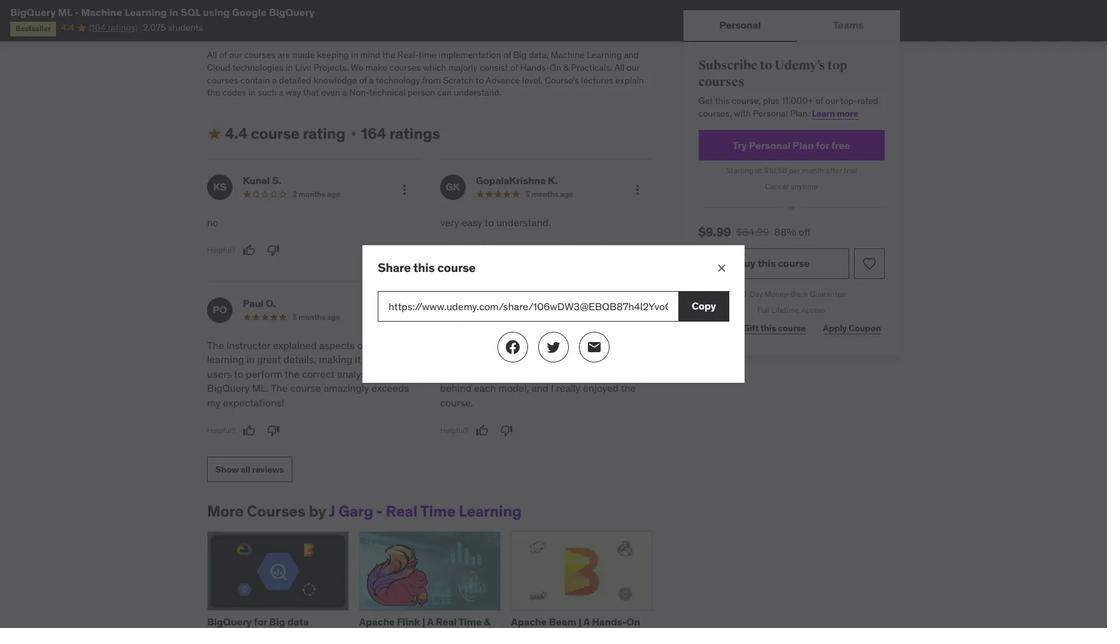 Task type: locate. For each thing, give the bounding box(es) containing it.
2 horizontal spatial the
[[581, 353, 598, 366]]

0 horizontal spatial our
[[229, 49, 242, 61]]

ks
[[213, 180, 227, 193]]

for left data
[[254, 616, 267, 629]]

in inside a complete course, it explains all the different models that bigquery ml offer, the professor explains in a superficial way the mathematics behind each model, and i really enjoyed the course.
[[480, 368, 488, 380]]

0 horizontal spatial a
[[427, 616, 434, 629]]

course down mark review by gopalakrishna k. as helpful icon
[[438, 260, 476, 275]]

real inside apache flink | a real time & hands-on course on flink
[[436, 616, 457, 629]]

1 vertical spatial all
[[241, 464, 250, 475]]

0 horizontal spatial medium image
[[207, 126, 222, 142]]

explain
[[616, 74, 644, 86]]

and
[[624, 49, 639, 61], [532, 382, 549, 395]]

apache
[[359, 616, 395, 629], [511, 616, 547, 629]]

2 vertical spatial our
[[826, 95, 839, 107]]

this inside get this course, plus 11,000+ of our top-rated courses, with personal plan.
[[716, 95, 731, 107]]

0 horizontal spatial 5
[[293, 312, 297, 322]]

0 horizontal spatial learning
[[125, 6, 167, 18]]

the down mathematics
[[621, 382, 636, 395]]

this
[[716, 95, 731, 107], [758, 257, 777, 270], [414, 260, 435, 275], [761, 323, 777, 334]]

1 horizontal spatial 4.4
[[225, 124, 248, 143]]

2 | from the left
[[579, 616, 582, 629]]

it inside the instructor explained aspects of machine learning in great details, making it easy for users to perform the correct analyses using bigquery ml. the course amazingly exceeds my expectations!
[[355, 353, 361, 366]]

our up 'explain' at the top
[[627, 62, 640, 73]]

the right ml.
[[271, 382, 288, 395]]

49,496
[[309, 5, 338, 17]]

months right 2
[[299, 189, 326, 199]]

$84.99
[[737, 226, 770, 239]]

a right the build
[[584, 616, 590, 629]]

5
[[526, 189, 530, 199], [293, 312, 297, 322]]

course inside button
[[779, 257, 811, 270]]

courses down subscribe
[[699, 74, 745, 90]]

1 horizontal spatial explains
[[539, 339, 576, 352]]

that down complete on the left bottom of page
[[476, 353, 494, 366]]

subscribe to udemy's top courses
[[699, 57, 848, 90]]

course, for bigquery
[[494, 339, 528, 352]]

course down 'such'
[[251, 124, 300, 143]]

copy
[[692, 300, 717, 313]]

for inside the instructor explained aspects of machine learning in great details, making it easy for users to perform the correct analyses using bigquery ml. the course amazingly exceeds my expectations!
[[387, 353, 399, 366]]

1 horizontal spatial real
[[436, 616, 457, 629]]

5 for o.
[[293, 312, 297, 322]]

0 vertical spatial learning
[[125, 6, 167, 18]]

0 horizontal spatial it
[[355, 353, 361, 366]]

share inside button
[[703, 323, 727, 334]]

4.4 down ml at left
[[61, 22, 74, 33]]

it
[[530, 339, 536, 352], [355, 353, 361, 366]]

1 vertical spatial course,
[[494, 339, 528, 352]]

guarantee
[[811, 289, 847, 299]]

apply coupon button
[[821, 316, 885, 341]]

try personal plan for free link
[[699, 130, 885, 161]]

& inside all of our courses are made keeping in mind the real-time implementation of big data, machine learning and cloud technologies in live projects. we make courses which majorly consist of hands-on & practicals. all our courses contain a detailed knowledge of a technology from scratch to advance level. course's lectures explain the codes in such a way that even a non-technical person can understand.
[[564, 62, 569, 73]]

google
[[232, 6, 267, 18]]

2 horizontal spatial our
[[826, 95, 839, 107]]

in
[[169, 6, 178, 18], [351, 49, 358, 61], [286, 62, 293, 73], [249, 87, 256, 98], [247, 353, 255, 366], [480, 368, 488, 380]]

all
[[207, 49, 217, 61], [615, 62, 625, 73]]

| left 'on'
[[422, 616, 425, 629]]

0 vertical spatial 4.4
[[61, 22, 74, 33]]

o.
[[266, 297, 276, 310]]

explains down models on the bottom left of the page
[[440, 368, 478, 380]]

0 horizontal spatial apache
[[359, 616, 395, 629]]

1 horizontal spatial easy
[[462, 216, 483, 229]]

2 horizontal spatial on
[[627, 616, 641, 629]]

plan.
[[791, 108, 811, 119]]

teams button
[[798, 10, 901, 41]]

1 vertical spatial understand.
[[497, 216, 551, 229]]

wilmer
[[500, 297, 534, 310]]

on
[[444, 628, 456, 629]]

mark review by paul o. as helpful image
[[243, 424, 255, 437]]

months up "explained"
[[299, 312, 326, 322]]

| inside apache flink | a real time & hands-on course on flink
[[422, 616, 425, 629]]

- inside bigquery for big data engineers - master big quer
[[257, 628, 261, 629]]

full
[[758, 305, 771, 315]]

medium image down codes
[[207, 126, 222, 142]]

30-
[[738, 289, 751, 299]]

course inside the instructor explained aspects of machine learning in great details, making it easy for users to perform the correct analyses using bigquery ml. the course amazingly exceeds my expectations!
[[291, 382, 321, 395]]

1 horizontal spatial -
[[257, 628, 261, 629]]

months down the garcia
[[535, 312, 562, 322]]

cancel
[[766, 182, 790, 191]]

1 vertical spatial -
[[377, 502, 383, 521]]

show all reviews button
[[207, 457, 292, 483]]

$16.58
[[765, 166, 788, 176]]

2 apache from the left
[[511, 616, 547, 629]]

- right ml at left
[[75, 6, 79, 18]]

1 horizontal spatial learning
[[459, 502, 522, 521]]

1 vertical spatial and
[[532, 382, 549, 395]]

personal up subscribe
[[720, 19, 762, 31]]

1 horizontal spatial a
[[440, 339, 447, 352]]

learn
[[813, 108, 836, 119]]

0 horizontal spatial all
[[241, 464, 250, 475]]

mark review by gopalakrishna k. as unhelpful image
[[500, 244, 513, 257]]

personal up $16.58
[[750, 139, 791, 152]]

0 horizontal spatial real
[[386, 502, 418, 521]]

tab list
[[684, 10, 901, 42]]

1 vertical spatial 5 months ago
[[293, 312, 340, 322]]

explains up the offer,
[[539, 339, 576, 352]]

easy
[[462, 216, 483, 229], [364, 353, 384, 366]]

0 vertical spatial explains
[[539, 339, 576, 352]]

bigquery for big data engineers - master big quer link
[[207, 616, 346, 629]]

months
[[299, 189, 326, 199], [532, 189, 559, 199], [299, 312, 326, 322], [535, 312, 562, 322]]

1 horizontal spatial using
[[379, 368, 404, 380]]

course inside apache flink | a real time & hands-on course on flink
[[410, 628, 442, 629]]

for down machine
[[387, 353, 399, 366]]

s.
[[272, 174, 282, 187]]

None text field
[[378, 291, 679, 322]]

1 vertical spatial real
[[436, 616, 457, 629]]

1 vertical spatial machine
[[551, 49, 585, 61]]

in up each
[[480, 368, 488, 380]]

details,
[[284, 353, 317, 366]]

1 horizontal spatial time
[[459, 616, 482, 629]]

0 horizontal spatial course,
[[494, 339, 528, 352]]

the down details,
[[285, 368, 300, 380]]

1 horizontal spatial medium image
[[506, 340, 521, 355]]

personal down plus
[[754, 108, 789, 119]]

0 horizontal spatial -
[[75, 6, 79, 18]]

and inside all of our courses are made keeping in mind the real-time implementation of big data, machine learning and cloud technologies in live projects. we make courses which majorly consist of hands-on & practicals. all our courses contain a detailed knowledge of a technology from scratch to advance level. course's lectures explain the codes in such a way that even a non-technical person can understand.
[[624, 49, 639, 61]]

apache inside apache beam | a hands-on course to build big dat
[[511, 616, 547, 629]]

course.
[[440, 396, 474, 409]]

0 vertical spatial 5 months ago
[[526, 189, 574, 199]]

0 horizontal spatial on
[[394, 628, 407, 629]]

0 horizontal spatial for
[[254, 616, 267, 629]]

| inside apache beam | a hands-on course to build big dat
[[579, 616, 582, 629]]

mark review by jairo wilmer garcia m. as unhelpful image
[[500, 424, 513, 437]]

course down lifetime
[[779, 323, 807, 334]]

medium image
[[546, 340, 562, 355]]

1 horizontal spatial share
[[703, 323, 727, 334]]

| for flink
[[422, 616, 425, 629]]

bigquery left master
[[207, 616, 252, 629]]

amazingly
[[324, 382, 369, 395]]

on
[[550, 62, 562, 73], [627, 616, 641, 629], [394, 628, 407, 629]]

very
[[440, 216, 459, 229]]

course, up with
[[733, 95, 762, 107]]

0 vertical spatial share
[[378, 260, 411, 275]]

2 horizontal spatial hands-
[[592, 616, 627, 629]]

a inside apache beam | a hands-on course to build big dat
[[584, 616, 590, 629]]

1 horizontal spatial and
[[624, 49, 639, 61]]

bigquery up superficial
[[497, 353, 540, 366]]

all
[[578, 339, 589, 352], [241, 464, 250, 475]]

1 horizontal spatial that
[[476, 353, 494, 366]]

helpful?
[[207, 245, 236, 255], [440, 245, 469, 255], [207, 426, 236, 435], [440, 426, 469, 435]]

0 vertical spatial time
[[421, 502, 456, 521]]

a inside a complete course, it explains all the different models that bigquery ml offer, the professor explains in a superficial way the mathematics behind each model, and i really enjoyed the course.
[[491, 368, 496, 380]]

| right beam
[[579, 616, 582, 629]]

1 vertical spatial easy
[[364, 353, 384, 366]]

bigquery up bestseller
[[10, 6, 56, 18]]

j
[[329, 502, 336, 521]]

garg
[[339, 502, 373, 521]]

0 vertical spatial machine
[[81, 6, 122, 18]]

hands-
[[521, 62, 550, 73], [592, 616, 627, 629], [359, 628, 394, 629]]

big left data,
[[514, 49, 527, 61]]

2 vertical spatial -
[[257, 628, 261, 629]]

instructor
[[227, 339, 271, 352]]

the up really
[[568, 368, 583, 380]]

months down k.
[[532, 189, 559, 199]]

1 vertical spatial our
[[627, 62, 640, 73]]

months for wilmer
[[535, 312, 562, 322]]

copy button
[[679, 291, 730, 322]]

this for gift
[[761, 323, 777, 334]]

machine
[[81, 6, 122, 18], [551, 49, 585, 61]]

machine up (164
[[81, 6, 122, 18]]

months for s.
[[299, 189, 326, 199]]

1 vertical spatial all
[[615, 62, 625, 73]]

personal
[[720, 19, 762, 31], [754, 108, 789, 119], [750, 139, 791, 152]]

technologies
[[233, 62, 284, 73]]

4.4 for 4.4 course rating
[[225, 124, 248, 143]]

more courses by j garg - real time learning
[[207, 502, 522, 521]]

understand.
[[454, 87, 502, 98], [497, 216, 551, 229]]

flink right 'on'
[[458, 628, 481, 629]]

0 horizontal spatial &
[[484, 616, 491, 629]]

2 vertical spatial for
[[254, 616, 267, 629]]

helpful? left mark review by kunal s. as helpful image
[[207, 245, 236, 255]]

0 vertical spatial all
[[578, 339, 589, 352]]

a right 'such'
[[279, 87, 284, 98]]

to left the build
[[546, 628, 556, 629]]

0 horizontal spatial and
[[532, 382, 549, 395]]

0 horizontal spatial the
[[207, 339, 224, 352]]

easy down machine
[[364, 353, 384, 366]]

1 vertical spatial explains
[[440, 368, 478, 380]]

this inside share this course dialog
[[414, 260, 435, 275]]

0 horizontal spatial time
[[421, 502, 456, 521]]

to left udemy's
[[761, 57, 773, 73]]

big left data
[[269, 616, 285, 629]]

ago for kunal s.
[[327, 189, 341, 199]]

it left medium image on the bottom of page
[[530, 339, 536, 352]]

0 horizontal spatial easy
[[364, 353, 384, 366]]

j garg - real time learning image
[[207, 0, 279, 39]]

1 horizontal spatial hands-
[[521, 62, 550, 73]]

helpful? left mark review by paul o. as helpful image
[[207, 426, 236, 435]]

4.4 down codes
[[225, 124, 248, 143]]

bigquery
[[10, 6, 56, 18], [269, 6, 315, 18], [497, 353, 540, 366], [207, 382, 250, 395], [207, 616, 252, 629]]

share this course dialog
[[363, 245, 745, 383]]

to inside subscribe to udemy's top courses
[[761, 57, 773, 73]]

off
[[800, 226, 812, 239]]

- left master
[[257, 628, 261, 629]]

1 horizontal spatial &
[[564, 62, 569, 73]]

big right the build
[[584, 628, 600, 629]]

1 horizontal spatial on
[[550, 62, 562, 73]]

1 vertical spatial 4.4
[[225, 124, 248, 143]]

course, up superficial
[[494, 339, 528, 352]]

and up 'explain' at the top
[[624, 49, 639, 61]]

& up course's
[[564, 62, 569, 73]]

aspects
[[319, 339, 355, 352]]

mark review by kunal s. as unhelpful image
[[267, 244, 280, 257]]

time
[[421, 502, 456, 521], [459, 616, 482, 629]]

the up "professor"
[[591, 339, 606, 352]]

0 horizontal spatial share
[[378, 260, 411, 275]]

0 vertical spatial course,
[[733, 95, 762, 107]]

courses inside subscribe to udemy's top courses
[[699, 74, 745, 90]]

our inside get this course, plus 11,000+ of our top-rated courses, with personal plan.
[[826, 95, 839, 107]]

& inside apache flink | a real time & hands-on course on flink
[[484, 616, 491, 629]]

1 horizontal spatial machine
[[551, 49, 585, 61]]

medium image right the offer,
[[587, 340, 602, 355]]

a left 'on'
[[427, 616, 434, 629]]

medium image
[[207, 126, 222, 142], [506, 340, 521, 355], [587, 340, 602, 355]]

share inside dialog
[[378, 260, 411, 275]]

a up models on the bottom left of the page
[[440, 339, 447, 352]]

to up mark review by gopalakrishna k. as helpful icon
[[485, 216, 494, 229]]

1 horizontal spatial for
[[387, 353, 399, 366]]

0 vertical spatial &
[[564, 62, 569, 73]]

k.
[[548, 174, 558, 187]]

- right garg
[[377, 502, 383, 521]]

make
[[366, 62, 388, 73]]

on inside apache beam | a hands-on course to build big dat
[[627, 616, 641, 629]]

ml
[[542, 353, 553, 366]]

gift this course
[[744, 323, 807, 334]]

1 vertical spatial that
[[476, 353, 494, 366]]

real
[[386, 502, 418, 521], [436, 616, 457, 629]]

big right master
[[298, 628, 314, 629]]

1 horizontal spatial all
[[615, 62, 625, 73]]

garcia
[[537, 297, 567, 310]]

5 months ago down k.
[[526, 189, 574, 199]]

1 vertical spatial using
[[379, 368, 404, 380]]

5 up "explained"
[[293, 312, 297, 322]]

big inside apache beam | a hands-on course to build big dat
[[584, 628, 600, 629]]

1 vertical spatial for
[[387, 353, 399, 366]]

0 horizontal spatial all
[[207, 49, 217, 61]]

all up the offer,
[[578, 339, 589, 352]]

all inside "button"
[[241, 464, 250, 475]]

learning inside all of our courses are made keeping in mind the real-time implementation of big data, machine learning and cloud technologies in live projects. we make courses which majorly consist of hands-on & practicals. all our courses contain a detailed knowledge of a technology from scratch to advance level. course's lectures explain the codes in such a way that even a non-technical person can understand.
[[587, 49, 622, 61]]

all up 'explain' at the top
[[615, 62, 625, 73]]

0 vertical spatial for
[[817, 139, 830, 152]]

course, inside a complete course, it explains all the different models that bigquery ml offer, the professor explains in a superficial way the mathematics behind each model, and i really enjoyed the course.
[[494, 339, 528, 352]]

no
[[207, 216, 219, 229]]

that
[[303, 87, 319, 98], [476, 353, 494, 366]]

reviews
[[252, 464, 284, 475]]

course left 'on'
[[410, 628, 442, 629]]

course
[[251, 124, 300, 143], [779, 257, 811, 270], [438, 260, 476, 275], [779, 323, 807, 334], [291, 382, 321, 395], [410, 628, 442, 629], [511, 628, 544, 629]]

to down 'consist'
[[476, 74, 484, 86]]

a down knowledge of
[[343, 87, 347, 98]]

course down correct
[[291, 382, 321, 395]]

0 vertical spatial all
[[207, 49, 217, 61]]

understand. up mark review by gopalakrishna k. as unhelpful icon
[[497, 216, 551, 229]]

course,
[[733, 95, 762, 107], [494, 339, 528, 352]]

level.
[[523, 74, 543, 86]]

2 horizontal spatial -
[[377, 502, 383, 521]]

a for &
[[427, 616, 434, 629]]

starting at $16.58 per month after trial cancel anytime
[[727, 166, 858, 191]]

5 months ago up the aspects
[[293, 312, 340, 322]]

this inside buy this course button
[[758, 257, 777, 270]]

our up cloud at the left top of page
[[229, 49, 242, 61]]

it up analyses
[[355, 353, 361, 366]]

subscribe
[[699, 57, 758, 73]]

2 horizontal spatial learning
[[587, 49, 622, 61]]

that inside a complete course, it explains all the different models that bigquery ml offer, the professor explains in a superficial way the mathematics behind each model, and i really enjoyed the course.
[[476, 353, 494, 366]]

to right users
[[234, 368, 244, 380]]

0 horizontal spatial hands-
[[359, 628, 394, 629]]

11,000+
[[783, 95, 814, 107]]

this for share
[[414, 260, 435, 275]]

0 horizontal spatial 5 months ago
[[293, 312, 340, 322]]

1 vertical spatial the
[[581, 353, 598, 366]]

1 apache from the left
[[359, 616, 395, 629]]

164 ratings
[[361, 124, 440, 143]]

understand. down scratch
[[454, 87, 502, 98]]

the right the offer,
[[581, 353, 598, 366]]

1 horizontal spatial 5 months ago
[[526, 189, 574, 199]]

bigquery right google
[[269, 6, 315, 18]]

- for more courses by j garg - real time learning
[[377, 502, 383, 521]]

course, inside get this course, plus 11,000+ of our top-rated courses, with personal plan.
[[733, 95, 762, 107]]

to inside the instructor explained aspects of machine learning in great details, making it easy for users to perform the correct analyses using bigquery ml. the course amazingly exceeds my expectations!
[[234, 368, 244, 380]]

the inside the instructor explained aspects of machine learning in great details, making it easy for users to perform the correct analyses using bigquery ml. the course amazingly exceeds my expectations!
[[285, 368, 300, 380]]

1 horizontal spatial all
[[578, 339, 589, 352]]

coupon
[[850, 323, 882, 334]]

all up cloud at the left top of page
[[207, 49, 217, 61]]

courses
[[247, 502, 306, 521]]

way up i
[[548, 368, 566, 380]]

complete
[[449, 339, 492, 352]]

bigquery down users
[[207, 382, 250, 395]]

to inside all of our courses are made keeping in mind the real-time implementation of big data, machine learning and cloud technologies in live projects. we make courses which majorly consist of hands-on & practicals. all our courses contain a detailed knowledge of a technology from scratch to advance level. course's lectures explain the codes in such a way that even a non-technical person can understand.
[[476, 74, 484, 86]]

1 horizontal spatial 5
[[526, 189, 530, 199]]

course left beam
[[511, 628, 544, 629]]

mark review by gopalakrishna k. as helpful image
[[476, 244, 489, 257]]

apache inside apache flink | a real time & hands-on course on flink
[[359, 616, 395, 629]]

using right sql
[[203, 6, 230, 18]]

the instructor explained aspects of machine learning in great details, making it easy for users to perform the correct analyses using bigquery ml. the course amazingly exceeds my expectations!
[[207, 339, 409, 409]]

1 vertical spatial personal
[[754, 108, 789, 119]]

great
[[257, 353, 281, 366]]

majorly
[[449, 62, 478, 73]]

our
[[229, 49, 242, 61], [627, 62, 640, 73], [826, 95, 839, 107]]

helpful? left mark review by gopalakrishna k. as helpful icon
[[440, 245, 469, 255]]

a inside apache flink | a real time & hands-on course on flink
[[427, 616, 434, 629]]

1 vertical spatial learning
[[587, 49, 622, 61]]

course up back
[[779, 257, 811, 270]]

the up learning
[[207, 339, 224, 352]]

machine up course's
[[551, 49, 585, 61]]

this inside gift this course "link"
[[761, 323, 777, 334]]

for left free
[[817, 139, 830, 152]]

1 horizontal spatial our
[[627, 62, 640, 73]]

0 vertical spatial understand.
[[454, 87, 502, 98]]

5 down the gopalakrishna k.
[[526, 189, 530, 199]]

0 vertical spatial that
[[303, 87, 319, 98]]

1 | from the left
[[422, 616, 425, 629]]

technical
[[370, 87, 406, 98]]

1 vertical spatial share
[[703, 323, 727, 334]]

machine inside all of our courses are made keeping in mind the real-time implementation of big data, machine learning and cloud technologies in live projects. we make courses which majorly consist of hands-on & practicals. all our courses contain a detailed knowledge of a technology from scratch to advance level. course's lectures explain the codes in such a way that even a non-technical person can understand.
[[551, 49, 585, 61]]

all right show
[[241, 464, 250, 475]]

flink left 'on'
[[397, 616, 420, 629]]

and inside a complete course, it explains all the different models that bigquery ml offer, the professor explains in a superficial way the mathematics behind each model, and i really enjoyed the course.
[[532, 382, 549, 395]]

course inside "link"
[[779, 323, 807, 334]]

big
[[514, 49, 527, 61], [269, 616, 285, 629], [298, 628, 314, 629], [584, 628, 600, 629]]

1 vertical spatial &
[[484, 616, 491, 629]]

0 vertical spatial personal
[[720, 19, 762, 31]]

the
[[207, 339, 224, 352], [581, 353, 598, 366], [271, 382, 288, 395]]

of up learn
[[816, 95, 824, 107]]

helpful? left mark review by jairo wilmer garcia m. as helpful icon
[[440, 426, 469, 435]]



Task type: describe. For each thing, give the bounding box(es) containing it.
beam
[[549, 616, 577, 629]]

mark review by paul o. as unhelpful image
[[267, 424, 280, 437]]

keeping
[[317, 49, 349, 61]]

get this course, plus 11,000+ of our top-rated courses, with personal plan.
[[699, 95, 879, 119]]

a complete course, it explains all the different models that bigquery ml offer, the professor explains in a superficial way the mathematics behind each model, and i really enjoyed the course.
[[440, 339, 647, 409]]

helpful? for a complete course, it explains all the different models that bigquery ml offer, the professor explains in a superficial way the mathematics behind each model, and i really enjoyed the course.
[[440, 426, 469, 435]]

2 months ago
[[293, 189, 341, 199]]

0 vertical spatial easy
[[462, 216, 483, 229]]

detailed
[[279, 74, 312, 86]]

gopalakrishna k.
[[476, 174, 558, 187]]

different
[[608, 339, 647, 352]]

share this course
[[378, 260, 476, 275]]

on inside apache flink | a real time & hands-on course on flink
[[394, 628, 407, 629]]

in down contain
[[249, 87, 256, 98]]

using inside the instructor explained aspects of machine learning in great details, making it easy for users to perform the correct analyses using bigquery ml. the course amazingly exceeds my expectations!
[[379, 368, 404, 380]]

in inside the instructor explained aspects of machine learning in great details, making it easy for users to perform the correct analyses using bigquery ml. the course amazingly exceeds my expectations!
[[247, 353, 255, 366]]

data,
[[529, 49, 549, 61]]

of up 'consist'
[[504, 49, 511, 61]]

0 vertical spatial the
[[207, 339, 224, 352]]

tab list containing personal
[[684, 10, 901, 42]]

personal button
[[684, 10, 798, 41]]

apache for hands-
[[359, 616, 395, 629]]

10
[[526, 312, 534, 322]]

data
[[288, 616, 309, 629]]

top-
[[841, 95, 858, 107]]

close modal image
[[716, 262, 729, 275]]

0 horizontal spatial flink
[[397, 616, 420, 629]]

for inside bigquery for big data engineers - master big quer
[[254, 616, 267, 629]]

hands- inside all of our courses are made keeping in mind the real-time implementation of big data, machine learning and cloud technologies in live projects. we make courses which majorly consist of hands-on & practicals. all our courses contain a detailed knowledge of a technology from scratch to advance level. course's lectures explain the codes in such a way that even a non-technical person can understand.
[[521, 62, 550, 73]]

more
[[207, 502, 244, 521]]

apache beam | a hands-on course to build big dat link
[[511, 616, 641, 629]]

big inside all of our courses are made keeping in mind the real-time implementation of big data, machine learning and cloud technologies in live projects. we make courses which majorly consist of hands-on & practicals. all our courses contain a detailed knowledge of a technology from scratch to advance level. course's lectures explain the codes in such a way that even a non-technical person can understand.
[[514, 49, 527, 61]]

ago for paul o.
[[327, 312, 340, 322]]

m.
[[569, 297, 581, 310]]

understand. inside all of our courses are made keeping in mind the real-time implementation of big data, machine learning and cloud technologies in live projects. we make courses which majorly consist of hands-on & practicals. all our courses contain a detailed knowledge of a technology from scratch to advance level. course's lectures explain the codes in such a way that even a non-technical person can understand.
[[454, 87, 502, 98]]

learn more link
[[813, 108, 859, 119]]

made
[[293, 49, 315, 61]]

kunal
[[243, 174, 270, 187]]

gift
[[744, 323, 759, 334]]

$9.99
[[699, 224, 732, 240]]

my
[[207, 396, 221, 409]]

1 horizontal spatial flink
[[458, 628, 481, 629]]

wishlist image
[[862, 256, 878, 271]]

2 horizontal spatial for
[[817, 139, 830, 152]]

0 vertical spatial -
[[75, 6, 79, 18]]

$9.99 $84.99 88% off
[[699, 224, 812, 240]]

per
[[790, 166, 801, 176]]

hands- inside apache beam | a hands-on course to build big dat
[[592, 616, 627, 629]]

with
[[735, 108, 752, 119]]

4.4 for 4.4
[[61, 22, 74, 33]]

xsmall image
[[348, 129, 359, 139]]

in up we
[[351, 49, 358, 61]]

jairo
[[476, 297, 498, 310]]

share button
[[699, 316, 730, 341]]

easy inside the instructor explained aspects of machine learning in great details, making it easy for users to perform the correct analyses using bigquery ml. the course amazingly exceeds my expectations!
[[364, 353, 384, 366]]

months for k.
[[532, 189, 559, 199]]

none text field inside share this course dialog
[[378, 291, 679, 322]]

personal inside button
[[720, 19, 762, 31]]

a technology
[[369, 74, 420, 86]]

bigquery inside the instructor explained aspects of machine learning in great details, making it easy for users to perform the correct analyses using bigquery ml. the course amazingly exceeds my expectations!
[[207, 382, 250, 395]]

0 horizontal spatial machine
[[81, 6, 122, 18]]

of inside get this course, plus 11,000+ of our top-rated courses, with personal plan.
[[816, 95, 824, 107]]

apache for to
[[511, 616, 547, 629]]

share for share this course
[[378, 260, 411, 275]]

bestseller
[[15, 24, 51, 33]]

5 months ago for understand.
[[526, 189, 574, 199]]

students
[[168, 22, 203, 33]]

of up the advance
[[511, 62, 518, 73]]

a for course
[[584, 616, 590, 629]]

2 vertical spatial personal
[[750, 139, 791, 152]]

hands- inside apache flink | a real time & hands-on course on flink
[[359, 628, 394, 629]]

way inside a complete course, it explains all the different models that bigquery ml offer, the professor explains in a superficial way the mathematics behind each model, and i really enjoyed the course.
[[548, 368, 566, 380]]

sql
[[181, 6, 201, 18]]

bigquery inside bigquery for big data engineers - master big quer
[[207, 616, 252, 629]]

course inside apache beam | a hands-on course to build big dat
[[511, 628, 544, 629]]

back
[[792, 289, 809, 299]]

free
[[832, 139, 851, 152]]

projects.
[[314, 62, 349, 73]]

5 months ago for aspects
[[293, 312, 340, 322]]

exceeds
[[372, 382, 409, 395]]

explained
[[273, 339, 317, 352]]

rating
[[303, 124, 346, 143]]

personal inside get this course, plus 11,000+ of our top-rated courses, with personal plan.
[[754, 108, 789, 119]]

analyses
[[337, 368, 377, 380]]

of inside the instructor explained aspects of machine learning in great details, making it easy for users to perform the correct analyses using bigquery ml. the course amazingly exceeds my expectations!
[[358, 339, 366, 352]]

helpful? for very easy to understand.
[[440, 245, 469, 255]]

share for share
[[703, 323, 727, 334]]

we
[[351, 62, 364, 73]]

are
[[278, 49, 290, 61]]

perform
[[246, 368, 283, 380]]

courses,
[[699, 108, 733, 119]]

49,496 students
[[309, 5, 376, 17]]

mind
[[361, 49, 381, 61]]

students
[[340, 5, 376, 17]]

2 vertical spatial learning
[[459, 502, 522, 521]]

2 horizontal spatial medium image
[[587, 340, 602, 355]]

access
[[802, 305, 826, 315]]

top
[[828, 57, 848, 73]]

po
[[213, 304, 227, 316]]

in down are
[[286, 62, 293, 73]]

- for bigquery for big data engineers - master big quer
[[257, 628, 261, 629]]

that inside all of our courses are made keeping in mind the real-time implementation of big data, machine learning and cloud technologies in live projects. we make courses which majorly consist of hands-on & practicals. all our courses contain a detailed knowledge of a technology from scratch to advance level. course's lectures explain the codes in such a way that even a non-technical person can understand.
[[303, 87, 319, 98]]

xsmall image
[[289, 5, 299, 18]]

2,075 students
[[143, 22, 203, 33]]

courses up technologies
[[244, 49, 276, 61]]

this for buy
[[758, 257, 777, 270]]

months for o.
[[299, 312, 326, 322]]

starting
[[727, 166, 754, 176]]

1 horizontal spatial the
[[271, 382, 288, 395]]

trial
[[845, 166, 858, 176]]

bigquery ml - machine learning in sql using google bigquery
[[10, 6, 315, 18]]

bigquery inside a complete course, it explains all the different models that bigquery ml offer, the professor explains in a superficial way the mathematics behind each model, and i really enjoyed the course.
[[497, 353, 540, 366]]

course inside dialog
[[438, 260, 476, 275]]

i
[[551, 382, 554, 395]]

mark review by jairo wilmer garcia m. as helpful image
[[476, 424, 489, 437]]

build
[[558, 628, 582, 629]]

after
[[827, 166, 843, 176]]

the up make
[[382, 49, 396, 61]]

a inside a complete course, it explains all the different models that bigquery ml offer, the professor explains in a superficial way the mathematics behind each model, and i really enjoyed the course.
[[440, 339, 447, 352]]

to inside apache beam | a hands-on course to build big dat
[[546, 628, 556, 629]]

month
[[803, 166, 825, 176]]

ml.
[[252, 382, 269, 395]]

rated
[[858, 95, 879, 107]]

0 vertical spatial our
[[229, 49, 242, 61]]

ago for jairo wilmer garcia m.
[[564, 312, 577, 322]]

courses down "real-"
[[390, 62, 421, 73]]

way inside all of our courses are made keeping in mind the real-time implementation of big data, machine learning and cloud technologies in live projects. we make courses which majorly consist of hands-on & practicals. all our courses contain a detailed knowledge of a technology from scratch to advance level. course's lectures explain the codes in such a way that even a non-technical person can understand.
[[286, 87, 301, 98]]

models
[[440, 353, 474, 366]]

0 horizontal spatial explains
[[440, 368, 478, 380]]

really
[[557, 382, 581, 395]]

of up cloud at the left top of page
[[219, 49, 227, 61]]

this for get
[[716, 95, 731, 107]]

time inside apache flink | a real time & hands-on course on flink
[[459, 616, 482, 629]]

such
[[258, 87, 277, 98]]

in up 2,075 students
[[169, 6, 178, 18]]

courses down cloud at the left top of page
[[207, 74, 238, 86]]

by
[[309, 502, 326, 521]]

mark review by kunal s. as helpful image
[[243, 244, 255, 257]]

ratings)
[[108, 22, 138, 33]]

udemy's
[[775, 57, 826, 73]]

jairo wilmer garcia m.
[[476, 297, 581, 310]]

very easy to understand.
[[440, 216, 551, 229]]

ago for gopalakrishna k.
[[560, 189, 574, 199]]

on inside all of our courses are made keeping in mind the real-time implementation of big data, machine learning and cloud technologies in live projects. we make courses which majorly consist of hands-on & practicals. all our courses contain a detailed knowledge of a technology from scratch to advance level. course's lectures explain the codes in such a way that even a non-technical person can understand.
[[550, 62, 562, 73]]

each
[[474, 382, 496, 395]]

users
[[207, 368, 232, 380]]

mathematics
[[586, 368, 645, 380]]

all inside a complete course, it explains all the different models that bigquery ml offer, the professor explains in a superficial way the mathematics behind each model, and i really enjoyed the course.
[[578, 339, 589, 352]]

money-
[[766, 289, 792, 299]]

0 vertical spatial real
[[386, 502, 418, 521]]

the inside a complete course, it explains all the different models that bigquery ml offer, the professor explains in a superficial way the mathematics behind each model, and i really enjoyed the course.
[[581, 353, 598, 366]]

5 for k.
[[526, 189, 530, 199]]

(164
[[89, 22, 106, 33]]

master
[[263, 628, 295, 629]]

jm
[[447, 304, 460, 316]]

machine
[[369, 339, 408, 352]]

the left codes
[[207, 87, 220, 98]]

apache beam | a hands-on course to build big dat
[[511, 616, 641, 629]]

| for beam
[[579, 616, 582, 629]]

helpful? for the instructor explained aspects of machine learning in great details, making it easy for users to perform the correct analyses using bigquery ml. the course amazingly exceeds my expectations!
[[207, 426, 236, 435]]

0 vertical spatial using
[[203, 6, 230, 18]]

which
[[423, 62, 447, 73]]

plus
[[764, 95, 781, 107]]

paul o.
[[243, 297, 276, 310]]

course, for with
[[733, 95, 762, 107]]

helpful? for no
[[207, 245, 236, 255]]

making
[[319, 353, 353, 366]]

a up 'such'
[[272, 74, 277, 86]]

it inside a complete course, it explains all the different models that bigquery ml offer, the professor explains in a superficial way the mathematics behind each model, and i really enjoyed the course.
[[530, 339, 536, 352]]



Task type: vqa. For each thing, say whether or not it's contained in the screenshot.
build
yes



